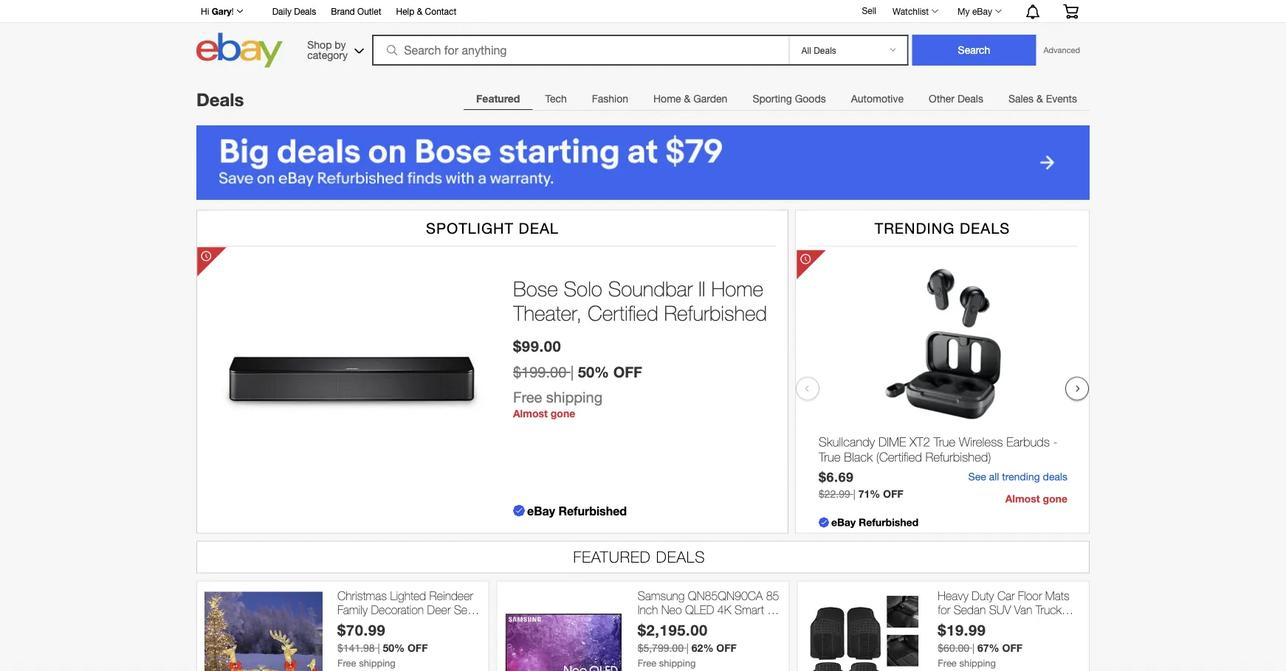 Task type: describe. For each thing, give the bounding box(es) containing it.
1 horizontal spatial ebay refurbished
[[831, 517, 919, 529]]

fashion link
[[579, 84, 641, 114]]

sales & events
[[1008, 93, 1077, 105]]

outdoor
[[371, 618, 412, 632]]

neo
[[661, 604, 682, 618]]

theater,
[[513, 301, 582, 326]]

tv
[[767, 604, 780, 618]]

automotive
[[851, 93, 904, 105]]

bose solo soundbar ii home theater, certified refurbished
[[513, 276, 767, 326]]

$19.99
[[938, 622, 986, 640]]

ebay inside account navigation
[[972, 6, 992, 16]]

featured deals
[[573, 548, 705, 566]]

off for $70.99
[[407, 642, 428, 655]]

gary
[[212, 6, 231, 16]]

trending
[[1002, 471, 1040, 483]]

almost gone
[[1005, 493, 1067, 505]]

help & contact
[[396, 6, 456, 16]]

$70.99
[[337, 622, 386, 640]]

solo
[[564, 276, 602, 301]]

featured link
[[464, 84, 533, 114]]

fashion
[[592, 93, 628, 105]]

deer
[[427, 604, 451, 618]]

featured for featured
[[476, 93, 520, 105]]

bose solo soundbar ii home theater, certified refurbished link
[[513, 276, 773, 326]]

featured for featured deals
[[573, 548, 651, 566]]

sporting
[[753, 93, 792, 105]]

big deals on bose starting at $79 save on ebay refurished finds with a warranty. image
[[196, 125, 1090, 200]]

by
[[335, 38, 346, 51]]

1 horizontal spatial gone
[[1043, 493, 1067, 505]]

shipping for $2,195.00
[[659, 658, 696, 669]]

duty
[[972, 589, 994, 603]]

see all trending deals link
[[968, 471, 1067, 484]]

qn85qn90cafxza
[[673, 618, 774, 632]]

free inside free shipping almost gone
[[513, 389, 542, 406]]

| for $19.99
[[972, 642, 975, 655]]

shipping for $70.99
[[359, 658, 396, 669]]

mats
[[1045, 589, 1069, 603]]

certified
[[588, 301, 658, 326]]

$19.99 $60.00 | 67% off free shipping
[[938, 622, 1022, 669]]

skullcandy
[[819, 435, 875, 449]]

sales
[[1008, 93, 1034, 105]]

0 horizontal spatial ebay
[[527, 504, 555, 518]]

1 horizontal spatial 50%
[[578, 363, 609, 381]]

advanced
[[1043, 45, 1080, 55]]

other
[[929, 93, 955, 105]]

brand
[[331, 6, 355, 16]]

other deals
[[929, 93, 983, 105]]

| left 71% on the bottom right
[[853, 488, 855, 501]]

$22.99 | 71% off
[[819, 488, 903, 501]]

family
[[337, 604, 368, 618]]

spotlight
[[426, 219, 514, 237]]

& for home
[[684, 93, 690, 105]]

watchlist link
[[884, 2, 945, 20]]

skullcandy dime xt2 true wireless earbuds - true black (certified refurbished)
[[819, 435, 1058, 465]]

none submit inside shop by category banner
[[912, 35, 1036, 66]]

my ebay link
[[949, 2, 1008, 20]]

trending deals
[[875, 219, 1010, 237]]

all
[[989, 471, 999, 483]]

Search for anything text field
[[374, 36, 786, 64]]

skullcandy dime xt2 true wireless earbuds - true black (certified refurbished) link
[[819, 435, 1067, 468]]

shipping for $19.99
[[959, 658, 996, 669]]

goods
[[795, 93, 826, 105]]

deals
[[1043, 471, 1067, 483]]

$6.69
[[819, 470, 854, 485]]

$5,799.00
[[638, 642, 684, 655]]

earbuds
[[1006, 435, 1050, 449]]

your shopping cart image
[[1062, 4, 1079, 19]]

gone inside free shipping almost gone
[[551, 408, 575, 420]]

deals link
[[196, 89, 244, 110]]

shop by category button
[[301, 33, 367, 65]]

heavy
[[938, 589, 968, 603]]

$2,195.00 $5,799.00 | 62% off free shipping
[[638, 622, 737, 669]]

lawn
[[415, 618, 441, 632]]

my ebay
[[958, 6, 992, 16]]

0 horizontal spatial refurbished
[[558, 504, 627, 518]]

lighted
[[390, 589, 426, 603]]

account navigation
[[193, 0, 1090, 23]]

van
[[1014, 604, 1032, 618]]

$199.00
[[513, 364, 566, 381]]

shop by category
[[307, 38, 348, 61]]

bose
[[513, 276, 558, 301]]

1 horizontal spatial ebay
[[831, 517, 856, 529]]

71%
[[858, 488, 880, 501]]

truck
[[1036, 604, 1062, 618]]

free for $70.99
[[337, 658, 356, 669]]

| for $70.99
[[378, 642, 380, 655]]

sell link
[[855, 5, 883, 16]]

see
[[968, 471, 986, 483]]

daily deals
[[272, 6, 316, 16]]

$2,195.00
[[638, 622, 708, 640]]

(certified
[[876, 450, 922, 465]]

home inside "home & garden" link
[[653, 93, 681, 105]]

shop
[[307, 38, 332, 51]]

ii
[[698, 276, 705, 301]]

category
[[307, 49, 348, 61]]

rubber
[[974, 618, 1010, 632]]

1 horizontal spatial true
[[934, 435, 955, 449]]

67%
[[977, 642, 999, 655]]

off right 71% on the bottom right
[[883, 488, 903, 501]]



Task type: locate. For each thing, give the bounding box(es) containing it.
ebay refurbished
[[527, 504, 627, 518], [831, 517, 919, 529]]

1 vertical spatial featured
[[573, 548, 651, 566]]

shipping down $199.00 | 50% off
[[546, 389, 603, 406]]

$22.99
[[819, 488, 850, 501]]

50% inside "$70.99 $141.98 | 50% off free shipping"
[[383, 642, 405, 655]]

| inside "$70.99 $141.98 | 50% off free shipping"
[[378, 642, 380, 655]]

tab list
[[464, 83, 1090, 114]]

0 horizontal spatial featured
[[476, 93, 520, 105]]

other deals link
[[916, 84, 996, 114]]

off down lawn
[[407, 642, 428, 655]]

| for $2,195.00
[[686, 642, 689, 655]]

refurbished inside bose solo soundbar ii home theater, certified refurbished
[[664, 301, 767, 326]]

deals inside menu bar
[[957, 93, 983, 105]]

hi gary !
[[201, 6, 234, 16]]

2 horizontal spatial &
[[1036, 93, 1043, 105]]

1 vertical spatial 50%
[[383, 642, 405, 655]]

1 vertical spatial true
[[819, 450, 841, 465]]

daily deals link
[[272, 4, 316, 20]]

samsung qn85qn90ca 85 inch neo qled 4k smart tv (2023) qn85qn90cafxza
[[638, 589, 780, 632]]

|
[[571, 364, 574, 381], [853, 488, 855, 501], [378, 642, 380, 655], [686, 642, 689, 655], [972, 642, 975, 655]]

off for $19.99
[[1002, 642, 1022, 655]]

off inside "$70.99 $141.98 | 50% off free shipping"
[[407, 642, 428, 655]]

&
[[417, 6, 422, 16], [684, 93, 690, 105], [1036, 93, 1043, 105]]

1 vertical spatial home
[[711, 276, 763, 301]]

deals for daily deals
[[294, 6, 316, 16]]

& for sales
[[1036, 93, 1043, 105]]

0 vertical spatial almost
[[513, 408, 548, 420]]

shipping inside "$70.99 $141.98 | 50% off free shipping"
[[359, 658, 396, 669]]

free down $60.00
[[938, 658, 957, 669]]

50% up free shipping almost gone on the bottom of page
[[578, 363, 609, 381]]

home & garden link
[[641, 84, 740, 114]]

1 horizontal spatial almost
[[1005, 493, 1040, 505]]

0 horizontal spatial home
[[653, 93, 681, 105]]

0 horizontal spatial 50%
[[383, 642, 405, 655]]

free shipping almost gone
[[513, 389, 603, 420]]

free down '$141.98'
[[337, 658, 356, 669]]

shipping inside free shipping almost gone
[[546, 389, 603, 406]]

free down $5,799.00
[[638, 658, 656, 669]]

almost inside free shipping almost gone
[[513, 408, 548, 420]]

samsung
[[638, 589, 685, 603]]

help & contact link
[[396, 4, 456, 20]]

gone down deals
[[1043, 493, 1067, 505]]

50% down outdoor at the left bottom of the page
[[383, 642, 405, 655]]

0 horizontal spatial almost
[[513, 408, 548, 420]]

gone down $199.00 | 50% off
[[551, 408, 575, 420]]

spotlight deal
[[426, 219, 559, 237]]

2 horizontal spatial refurbished
[[859, 517, 919, 529]]

| inside $2,195.00 $5,799.00 | 62% off free shipping
[[686, 642, 689, 655]]

menu bar
[[464, 83, 1090, 114]]

& for help
[[417, 6, 422, 16]]

watchlist
[[893, 6, 929, 16]]

brand outlet
[[331, 6, 381, 16]]

1 horizontal spatial home
[[711, 276, 763, 301]]

1 vertical spatial almost
[[1005, 493, 1040, 505]]

4k
[[717, 604, 731, 618]]

None submit
[[912, 35, 1036, 66]]

home left garden
[[653, 93, 681, 105]]

wireless
[[959, 435, 1003, 449]]

off right 62%
[[716, 642, 737, 655]]

events
[[1046, 93, 1077, 105]]

shipping down '$141.98'
[[359, 658, 396, 669]]

1 horizontal spatial &
[[684, 93, 690, 105]]

& right sales
[[1036, 93, 1043, 105]]

shipping inside $2,195.00 $5,799.00 | 62% off free shipping
[[659, 658, 696, 669]]

free for $19.99
[[938, 658, 957, 669]]

1 horizontal spatial featured
[[573, 548, 651, 566]]

refurbished
[[664, 301, 767, 326], [558, 504, 627, 518], [859, 517, 919, 529]]

shop by category banner
[[193, 0, 1090, 72]]

| left 62%
[[686, 642, 689, 655]]

refurbished)
[[925, 450, 991, 465]]

featured left tech
[[476, 93, 520, 105]]

smart
[[735, 604, 764, 618]]

tech
[[545, 93, 567, 105]]

see all trending deals
[[968, 471, 1067, 483]]

home
[[653, 93, 681, 105], [711, 276, 763, 301]]

$199.00 | 50% off
[[513, 363, 642, 381]]

0 vertical spatial home
[[653, 93, 681, 105]]

deals
[[294, 6, 316, 16], [196, 89, 244, 110], [957, 93, 983, 105], [960, 219, 1010, 237], [656, 548, 705, 566]]

christmas
[[337, 589, 387, 603]]

featured
[[476, 93, 520, 105], [573, 548, 651, 566]]

indoor
[[337, 618, 368, 632]]

!
[[231, 6, 234, 16]]

weather
[[1028, 618, 1069, 632]]

tab list containing featured
[[464, 83, 1090, 114]]

& left garden
[[684, 93, 690, 105]]

sales & events link
[[996, 84, 1090, 114]]

for
[[938, 604, 950, 618]]

car
[[997, 589, 1015, 603]]

2 horizontal spatial ebay
[[972, 6, 992, 16]]

true up "refurbished)"
[[934, 435, 955, 449]]

refurbished down 71% on the bottom right
[[859, 517, 919, 529]]

featured inside tab list
[[476, 93, 520, 105]]

deals for other deals
[[957, 93, 983, 105]]

heavy duty car floor mats for sedan suv van truck carpet rubber all weather
[[938, 589, 1069, 632]]

home right ii
[[711, 276, 763, 301]]

sporting goods link
[[740, 84, 838, 114]]

true
[[934, 435, 955, 449], [819, 450, 841, 465]]

0 horizontal spatial ebay refurbished
[[527, 504, 627, 518]]

featured up samsung
[[573, 548, 651, 566]]

home inside bose solo soundbar ii home theater, certified refurbished
[[711, 276, 763, 301]]

1 vertical spatial gone
[[1043, 493, 1067, 505]]

$60.00
[[938, 642, 969, 655]]

| inside $199.00 | 50% off
[[571, 364, 574, 381]]

free inside $2,195.00 $5,799.00 | 62% off free shipping
[[638, 658, 656, 669]]

deals for trending deals
[[960, 219, 1010, 237]]

suv
[[989, 604, 1011, 618]]

sedan
[[954, 604, 986, 618]]

menu bar containing featured
[[464, 83, 1090, 114]]

$70.99 $141.98 | 50% off free shipping
[[337, 622, 428, 669]]

reindeer
[[429, 589, 473, 603]]

shipping inside $19.99 $60.00 | 67% off free shipping
[[959, 658, 996, 669]]

carpet
[[938, 618, 971, 632]]

| inside $19.99 $60.00 | 67% off free shipping
[[972, 642, 975, 655]]

0 vertical spatial true
[[934, 435, 955, 449]]

shipping down $5,799.00
[[659, 658, 696, 669]]

almost down trending
[[1005, 493, 1040, 505]]

| right '$141.98'
[[378, 642, 380, 655]]

0 horizontal spatial gone
[[551, 408, 575, 420]]

85
[[766, 589, 779, 603]]

true up "$6.69"
[[819, 450, 841, 465]]

& right 'help'
[[417, 6, 422, 16]]

| left 67%
[[972, 642, 975, 655]]

samsung qn85qn90ca 85 inch neo qled 4k smart tv (2023) qn85qn90cafxza link
[[638, 589, 781, 632]]

0 vertical spatial featured
[[476, 93, 520, 105]]

xt2
[[910, 435, 930, 449]]

| right $199.00
[[571, 364, 574, 381]]

help
[[396, 6, 414, 16]]

decoration
[[371, 604, 424, 618]]

1 horizontal spatial refurbished
[[664, 301, 767, 326]]

daily
[[272, 6, 292, 16]]

free inside "$70.99 $141.98 | 50% off free shipping"
[[337, 658, 356, 669]]

off right 67%
[[1002, 642, 1022, 655]]

0 vertical spatial 50%
[[578, 363, 609, 381]]

free down $199.00
[[513, 389, 542, 406]]

0 horizontal spatial &
[[417, 6, 422, 16]]

deal
[[519, 219, 559, 237]]

black
[[844, 450, 873, 465]]

all
[[1014, 618, 1025, 632]]

advanced link
[[1036, 35, 1087, 65]]

decor
[[445, 618, 474, 632]]

off inside $19.99 $60.00 | 67% off free shipping
[[1002, 642, 1022, 655]]

$141.98
[[337, 642, 375, 655]]

dime
[[878, 435, 906, 449]]

set
[[454, 604, 470, 618]]

hi
[[201, 6, 209, 16]]

refurbished down ii
[[664, 301, 767, 326]]

contact
[[425, 6, 456, 16]]

deals inside account navigation
[[294, 6, 316, 16]]

shipping down 67%
[[959, 658, 996, 669]]

& inside account navigation
[[417, 6, 422, 16]]

0 vertical spatial gone
[[551, 408, 575, 420]]

deals for featured deals
[[656, 548, 705, 566]]

refurbished up featured deals
[[558, 504, 627, 518]]

0 horizontal spatial true
[[819, 450, 841, 465]]

off inside $2,195.00 $5,799.00 | 62% off free shipping
[[716, 642, 737, 655]]

off down certified
[[613, 363, 642, 381]]

tech link
[[533, 84, 579, 114]]

floor
[[1018, 589, 1042, 603]]

christmas lighted reindeer family decoration deer set indoor outdoor lawn decor link
[[337, 589, 481, 632]]

home & garden
[[653, 93, 727, 105]]

ebay
[[972, 6, 992, 16], [527, 504, 555, 518], [831, 517, 856, 529]]

free for $2,195.00
[[638, 658, 656, 669]]

qn85qn90ca
[[688, 589, 763, 603]]

free inside $19.99 $60.00 | 67% off free shipping
[[938, 658, 957, 669]]

sporting goods
[[753, 93, 826, 105]]

off for $2,195.00
[[716, 642, 737, 655]]

outlet
[[357, 6, 381, 16]]

gone
[[551, 408, 575, 420], [1043, 493, 1067, 505]]

almost down $199.00
[[513, 408, 548, 420]]



Task type: vqa. For each thing, say whether or not it's contained in the screenshot.
Samsung
yes



